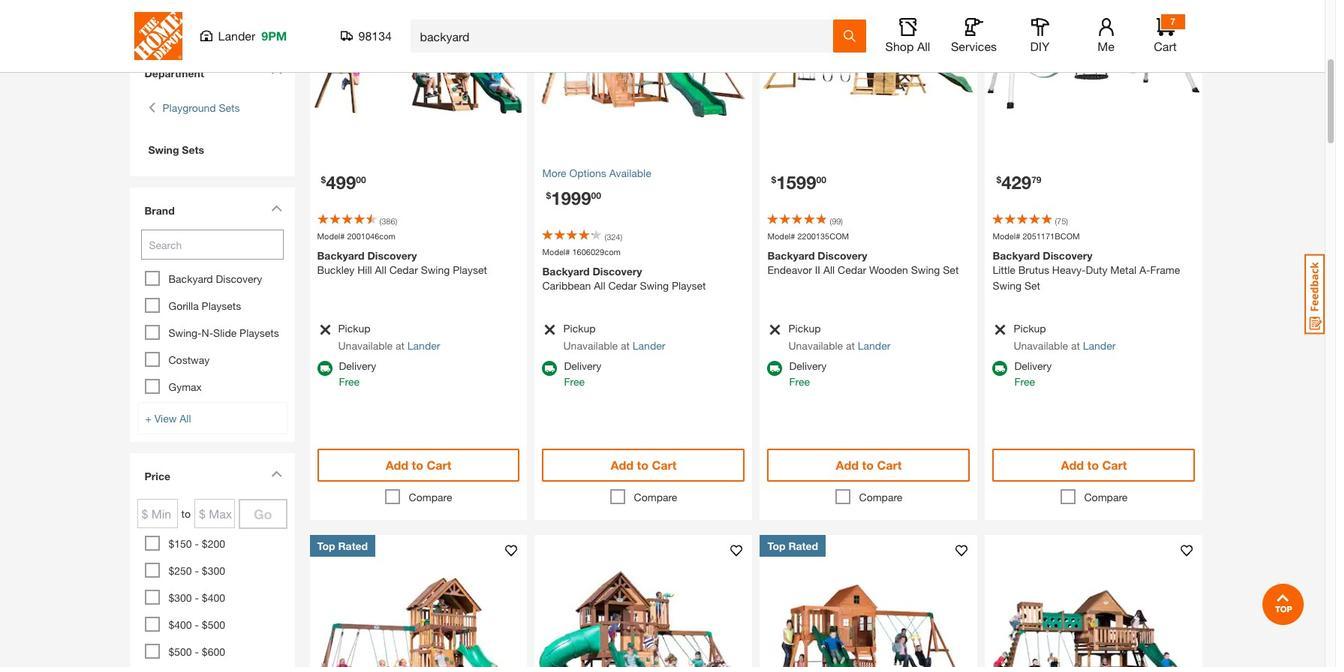 Task type: describe. For each thing, give the bounding box(es) containing it.
view
[[155, 412, 177, 425]]

discovery for 429
[[1043, 249, 1093, 262]]

2 add from the left
[[611, 458, 634, 472]]

wooden
[[870, 264, 909, 276]]

) for 1599
[[841, 216, 843, 226]]

pickup for 1599
[[789, 322, 821, 335]]

$250
[[169, 565, 192, 578]]

department link
[[137, 58, 287, 89]]

gorilla
[[169, 300, 199, 312]]

backyard discovery caribbean all cedar swing playset
[[543, 265, 706, 292]]

go button
[[239, 499, 287, 529]]

pickup unavailable at lander for 499
[[338, 322, 440, 352]]

( 386 )
[[380, 216, 397, 226]]

back caret image
[[148, 100, 155, 116]]

2 free from the left
[[564, 376, 585, 388]]

( 324 )
[[605, 232, 623, 241]]

$ 1999 00
[[546, 187, 602, 208]]

- for $300
[[195, 592, 199, 605]]

model# 2001046com
[[317, 231, 396, 241]]

duty
[[1086, 264, 1108, 276]]

$150
[[169, 538, 192, 551]]

metal
[[1111, 264, 1137, 276]]

add to cart for 499
[[386, 458, 452, 472]]

ii
[[815, 264, 821, 276]]

unavailable for 1599
[[789, 339, 843, 352]]

$300 - $400 link
[[169, 592, 225, 605]]

00 for 1599
[[817, 174, 827, 185]]

1 vertical spatial playsets
[[240, 327, 279, 339]]

feedback link image
[[1305, 254, 1326, 335]]

2 at from the left
[[621, 339, 630, 352]]

top rated for "hillcrest all cedar wooden swing set" image at the bottom right of the page
[[768, 540, 819, 553]]

lander link for 499
[[408, 339, 440, 352]]

limited stock for pickup image
[[993, 324, 1008, 336]]

9pm
[[262, 29, 287, 43]]

swing sets
[[148, 143, 204, 156]]

lander for 1599
[[858, 339, 891, 352]]

429
[[1002, 172, 1032, 193]]

lander for 429
[[1084, 339, 1116, 352]]

shop all button
[[884, 18, 932, 54]]

delivery for 1599
[[790, 360, 827, 373]]

more options available
[[543, 166, 652, 179]]

me
[[1098, 39, 1115, 53]]

2 add to cart from the left
[[611, 458, 677, 472]]

discovery for 1599
[[818, 249, 868, 262]]

services button
[[950, 18, 999, 54]]

available shipping image for second limited stock for pickup icon from left
[[543, 361, 558, 376]]

options
[[570, 166, 607, 179]]

rated for highlander all cedar wooden swing set image
[[338, 540, 368, 553]]

backyard discovery
[[169, 273, 262, 285]]

add for 429
[[1062, 458, 1085, 472]]

swing-n-slide playsets
[[169, 327, 279, 339]]

$500 - $600 link
[[169, 646, 225, 659]]

playset inside backyard discovery buckley hill all cedar swing playset
[[453, 264, 487, 276]]

playground
[[163, 101, 216, 114]]

hill
[[358, 264, 372, 276]]

set inside backyard discovery endeavor ii all cedar wooden swing set
[[944, 264, 959, 276]]

model# 2051171bcom
[[993, 231, 1081, 241]]

2 pickup from the left
[[564, 322, 596, 335]]

the home depot logo image
[[134, 12, 182, 60]]

price
[[145, 470, 170, 483]]

highlander all cedar wooden swing set image
[[310, 536, 528, 668]]

shop all
[[886, 39, 931, 53]]

$300 - $400
[[169, 592, 225, 605]]

free for 499
[[339, 376, 360, 388]]

brand
[[145, 204, 175, 217]]

0 vertical spatial $400
[[202, 592, 225, 605]]

) for 429
[[1067, 216, 1069, 226]]

( for 429
[[1056, 216, 1058, 226]]

pickup unavailable at lander for 429
[[1014, 322, 1116, 352]]

little
[[993, 264, 1016, 276]]

all inside the shop all button
[[918, 39, 931, 53]]

model# for 1599
[[768, 231, 796, 241]]

cart for 429
[[1103, 458, 1128, 472]]

$ 499 00
[[321, 172, 366, 193]]

little brutus heavy-duty metal a-frame swing set image
[[986, 0, 1204, 157]]

swing inside backyard discovery endeavor ii all cedar wooden swing set
[[912, 264, 941, 276]]

a-
[[1140, 264, 1151, 276]]

cart 7
[[1155, 16, 1177, 53]]

sets for playground sets
[[219, 101, 240, 114]]

1 vertical spatial $400
[[169, 619, 192, 632]]

00 for 1999
[[592, 190, 602, 201]]

frame
[[1151, 264, 1181, 276]]

free for 429
[[1015, 376, 1036, 388]]

$250 - $300 link
[[169, 565, 225, 578]]

compare for 429
[[1085, 491, 1128, 504]]

to for 499
[[412, 458, 424, 472]]

endeavor
[[768, 264, 813, 276]]

( up 1606029com
[[605, 232, 607, 241]]

7
[[1171, 16, 1176, 27]]

pickup unavailable at lander for 1599
[[789, 322, 891, 352]]

n-
[[202, 327, 213, 339]]

free for 1599
[[790, 376, 810, 388]]

$ 429 79
[[997, 172, 1042, 193]]

- for $400
[[195, 619, 199, 632]]

backyard discovery buckley hill all cedar swing playset
[[317, 249, 487, 276]]

( 99 )
[[830, 216, 843, 226]]

2 limited stock for pickup image from the left
[[543, 324, 557, 336]]

lander link for 1599
[[858, 339, 891, 352]]

swing-
[[169, 327, 202, 339]]

playground sets link
[[163, 100, 240, 116]]

me button
[[1083, 18, 1131, 54]]

buckley hill all cedar swing playset image
[[310, 0, 528, 157]]

cedar for 499
[[390, 264, 418, 276]]

model# 1606029com
[[543, 247, 621, 256]]

324
[[607, 232, 621, 241]]

costway link
[[169, 354, 210, 367]]

swing inside backyard discovery buckley hill all cedar swing playset
[[421, 264, 450, 276]]

model# for 429
[[993, 231, 1021, 241]]

2 unavailable from the left
[[564, 339, 618, 352]]

endeavor ii all cedar wooden swing set image
[[760, 0, 978, 157]]

$250 - $300
[[169, 565, 225, 578]]

cedar inside backyard discovery caribbean all cedar swing playset
[[609, 279, 637, 292]]

79
[[1032, 174, 1042, 185]]

lander link for 429
[[1084, 339, 1116, 352]]

2 lander link from the left
[[633, 339, 666, 352]]

available shipping image for 499
[[317, 361, 332, 376]]

to for 429
[[1088, 458, 1100, 472]]

$ for 499
[[321, 174, 326, 185]]

98134
[[359, 29, 392, 43]]

( for 1599
[[830, 216, 832, 226]]

1999
[[551, 187, 592, 208]]

1 horizontal spatial $300
[[202, 565, 225, 578]]

add to cart button for 499
[[317, 449, 520, 482]]

cedar for 1599
[[838, 264, 867, 276]]

model# 2200135com
[[768, 231, 850, 241]]

0 vertical spatial playsets
[[202, 300, 241, 312]]

gymax link
[[169, 381, 202, 394]]

caret icon image for department
[[271, 68, 282, 74]]

top for highlander all cedar wooden swing set image
[[317, 540, 335, 553]]

swing-n-slide playsets link
[[169, 327, 279, 339]]

add to cart for 1599
[[836, 458, 902, 472]]

compare for 499
[[409, 491, 452, 504]]

sets for swing sets
[[182, 143, 204, 156]]

75
[[1058, 216, 1067, 226]]

set inside backyard discovery little brutus heavy-duty metal a-frame swing set
[[1025, 279, 1041, 292]]

) up 1606029com
[[621, 232, 623, 241]]

0 horizontal spatial $300
[[169, 592, 192, 605]]

1599
[[777, 172, 817, 193]]

$400 - $500 link
[[169, 619, 225, 632]]

- for $500
[[195, 646, 199, 659]]

$400 - $500
[[169, 619, 225, 632]]

price link
[[137, 461, 287, 496]]

1 horizontal spatial $500
[[202, 619, 225, 632]]

add to cart for 429
[[1062, 458, 1128, 472]]

rated for "hillcrest all cedar wooden swing set" image at the bottom right of the page
[[789, 540, 819, 553]]

discovery down search "text box"
[[216, 273, 262, 285]]

backyard for 1599
[[768, 249, 815, 262]]

caribbean
[[543, 279, 591, 292]]

to for 1599
[[863, 458, 874, 472]]

brutus
[[1019, 264, 1050, 276]]



Task type: vqa. For each thing, say whether or not it's contained in the screenshot.


Task type: locate. For each thing, give the bounding box(es) containing it.
pickup down caribbean
[[564, 322, 596, 335]]

00 inside $ 499 00
[[356, 174, 366, 185]]

1 horizontal spatial top rated
[[768, 540, 819, 553]]

0 horizontal spatial rated
[[338, 540, 368, 553]]

2 delivery from the left
[[564, 360, 602, 373]]

1 rated from the left
[[338, 540, 368, 553]]

sets down playground
[[182, 143, 204, 156]]

all
[[918, 39, 931, 53], [375, 264, 387, 276], [824, 264, 835, 276], [594, 279, 606, 292], [180, 412, 191, 425]]

2 horizontal spatial limited stock for pickup image
[[768, 324, 782, 336]]

at for 429
[[1072, 339, 1081, 352]]

0 horizontal spatial set
[[944, 264, 959, 276]]

delivery for 499
[[339, 360, 376, 373]]

pickup unavailable at lander down backyard discovery caribbean all cedar swing playset
[[564, 322, 666, 352]]

2 vertical spatial caret icon image
[[271, 471, 282, 478]]

3 free from the left
[[790, 376, 810, 388]]

00 up model# 2001046com
[[356, 174, 366, 185]]

1 horizontal spatial available shipping image
[[993, 361, 1008, 376]]

delivery free for 499
[[339, 360, 376, 388]]

compare for 1599
[[860, 491, 903, 504]]

swing sets link
[[145, 142, 280, 158]]

gymax
[[169, 381, 202, 394]]

model# up little
[[993, 231, 1021, 241]]

0 horizontal spatial $500
[[169, 646, 192, 659]]

3 pickup unavailable at lander from the left
[[789, 322, 891, 352]]

( 75 )
[[1056, 216, 1069, 226]]

$ for 1599
[[772, 174, 777, 185]]

discovery inside backyard discovery endeavor ii all cedar wooden swing set
[[818, 249, 868, 262]]

caret icon image inside brand link
[[271, 205, 282, 212]]

1 available shipping image from the left
[[543, 361, 558, 376]]

skyfort all cedar wooden swing set with tube slide image
[[535, 536, 753, 668]]

2200135com
[[798, 231, 850, 241]]

services
[[952, 39, 997, 53]]

0 horizontal spatial limited stock for pickup image
[[317, 324, 332, 336]]

at for 1599
[[846, 339, 855, 352]]

discovery down 1606029com
[[593, 265, 643, 278]]

0 horizontal spatial $400
[[169, 619, 192, 632]]

) up 2051171bcom
[[1067, 216, 1069, 226]]

) up '2001046com'
[[395, 216, 397, 226]]

- for $150
[[195, 538, 199, 551]]

discovery up heavy-
[[1043, 249, 1093, 262]]

2 pickup unavailable at lander from the left
[[564, 322, 666, 352]]

$
[[321, 174, 326, 185], [772, 174, 777, 185], [997, 174, 1002, 185], [546, 190, 551, 201]]

4 delivery free from the left
[[1015, 360, 1052, 388]]

playground sets
[[163, 101, 240, 114]]

add for 499
[[386, 458, 409, 472]]

add to cart button for 429
[[993, 449, 1196, 482]]

1 pickup from the left
[[338, 322, 371, 335]]

0 horizontal spatial playset
[[453, 264, 487, 276]]

caret icon image up go
[[271, 471, 282, 478]]

buckley
[[317, 264, 355, 276]]

pickup unavailable at lander right limited stock for pickup image at right
[[1014, 322, 1116, 352]]

caret icon image for price
[[271, 471, 282, 478]]

+ view all
[[145, 412, 191, 425]]

unavailable
[[338, 339, 393, 352], [564, 339, 618, 352], [789, 339, 843, 352], [1014, 339, 1069, 352]]

pickup unavailable at lander down "ii"
[[789, 322, 891, 352]]

2 available shipping image from the left
[[993, 361, 1008, 376]]

backyard up gorilla
[[169, 273, 213, 285]]

diy
[[1031, 39, 1050, 53]]

3 pickup from the left
[[789, 322, 821, 335]]

playsets
[[202, 300, 241, 312], [240, 327, 279, 339]]

1 caret icon image from the top
[[271, 68, 282, 74]]

1 vertical spatial sets
[[182, 143, 204, 156]]

$ inside $ 1599 00
[[772, 174, 777, 185]]

backyard for 429
[[993, 249, 1041, 262]]

shop
[[886, 39, 914, 53]]

hillcrest all cedar wooden swing set image
[[760, 536, 978, 668]]

2 horizontal spatial 00
[[817, 174, 827, 185]]

0 vertical spatial $300
[[202, 565, 225, 578]]

playset inside backyard discovery caribbean all cedar swing playset
[[672, 279, 706, 292]]

pickup for 499
[[338, 322, 371, 335]]

backyard up the endeavor
[[768, 249, 815, 262]]

1 vertical spatial $500
[[169, 646, 192, 659]]

4 compare from the left
[[1085, 491, 1128, 504]]

+
[[145, 412, 152, 425]]

1 compare from the left
[[409, 491, 452, 504]]

3 compare from the left
[[860, 491, 903, 504]]

diy button
[[1017, 18, 1065, 54]]

$600
[[202, 646, 225, 659]]

0 horizontal spatial available shipping image
[[317, 361, 332, 376]]

$ for 1999
[[546, 190, 551, 201]]

limited stock for pickup image for 1599
[[768, 324, 782, 336]]

add for 1599
[[836, 458, 859, 472]]

playsets up swing-n-slide playsets link
[[202, 300, 241, 312]]

all right hill
[[375, 264, 387, 276]]

1 add from the left
[[386, 458, 409, 472]]

brand link
[[137, 195, 287, 230]]

2 caret icon image from the top
[[271, 205, 282, 212]]

sets down department link
[[219, 101, 240, 114]]

pickup unavailable at lander down hill
[[338, 322, 440, 352]]

gorilla playsets
[[169, 300, 241, 312]]

4 add to cart from the left
[[1062, 458, 1128, 472]]

backyard up little
[[993, 249, 1041, 262]]

add to cart button for 1599
[[768, 449, 971, 482]]

2 rated from the left
[[789, 540, 819, 553]]

$ up model# 2001046com
[[321, 174, 326, 185]]

4 pickup from the left
[[1014, 322, 1047, 335]]

caret icon image up search "text box"
[[271, 205, 282, 212]]

caret icon image for brand
[[271, 205, 282, 212]]

0 vertical spatial sets
[[219, 101, 240, 114]]

- up the $400 - $500
[[195, 592, 199, 605]]

cedar
[[390, 264, 418, 276], [838, 264, 867, 276], [609, 279, 637, 292]]

swing
[[148, 143, 179, 156], [421, 264, 450, 276], [912, 264, 941, 276], [640, 279, 669, 292], [993, 279, 1022, 292]]

00 up 2200135com
[[817, 174, 827, 185]]

2 compare from the left
[[634, 491, 678, 504]]

0 vertical spatial playset
[[453, 264, 487, 276]]

3 caret icon image from the top
[[271, 471, 282, 478]]

3 delivery from the left
[[790, 360, 827, 373]]

1 horizontal spatial $400
[[202, 592, 225, 605]]

go
[[254, 506, 272, 522]]

1 vertical spatial playset
[[672, 279, 706, 292]]

Search text field
[[141, 230, 284, 260]]

0 horizontal spatial cedar
[[390, 264, 418, 276]]

1 add to cart from the left
[[386, 458, 452, 472]]

3 at from the left
[[846, 339, 855, 352]]

1 horizontal spatial sets
[[219, 101, 240, 114]]

model# up the endeavor
[[768, 231, 796, 241]]

4 unavailable from the left
[[1014, 339, 1069, 352]]

1 horizontal spatial playset
[[672, 279, 706, 292]]

1 at from the left
[[396, 339, 405, 352]]

cart for 499
[[427, 458, 452, 472]]

1 vertical spatial set
[[1025, 279, 1041, 292]]

caret icon image down "9pm"
[[271, 68, 282, 74]]

discovery inside backyard discovery buckley hill all cedar swing playset
[[368, 249, 417, 262]]

1 - from the top
[[195, 538, 199, 551]]

3 limited stock for pickup image from the left
[[768, 324, 782, 336]]

0 horizontal spatial top
[[317, 540, 335, 553]]

00 inside $ 1999 00
[[592, 190, 602, 201]]

backyard up caribbean
[[543, 265, 590, 278]]

limited stock for pickup image down buckley at the top of page
[[317, 324, 332, 336]]

$ inside $ 1999 00
[[546, 190, 551, 201]]

1 horizontal spatial cedar
[[609, 279, 637, 292]]

1 horizontal spatial top
[[768, 540, 786, 553]]

$ for 429
[[997, 174, 1002, 185]]

discovery inside backyard discovery caribbean all cedar swing playset
[[593, 265, 643, 278]]

discovery for 499
[[368, 249, 417, 262]]

model# up caribbean
[[543, 247, 570, 256]]

3 add to cart button from the left
[[768, 449, 971, 482]]

backyard inside backyard discovery little brutus heavy-duty metal a-frame swing set
[[993, 249, 1041, 262]]

What can we help you find today? search field
[[420, 20, 833, 52]]

0 vertical spatial set
[[944, 264, 959, 276]]

499
[[326, 172, 356, 193]]

all inside backyard discovery caribbean all cedar swing playset
[[594, 279, 606, 292]]

all inside backyard discovery buckley hill all cedar swing playset
[[375, 264, 387, 276]]

discovery inside backyard discovery little brutus heavy-duty metal a-frame swing set
[[1043, 249, 1093, 262]]

cedar down 1606029com
[[609, 279, 637, 292]]

$400 up the $400 - $500
[[202, 592, 225, 605]]

0 horizontal spatial 00
[[356, 174, 366, 185]]

1 horizontal spatial 00
[[592, 190, 602, 201]]

- left the $600
[[195, 646, 199, 659]]

more options available link
[[543, 165, 745, 181]]

1 horizontal spatial limited stock for pickup image
[[543, 324, 557, 336]]

compare
[[409, 491, 452, 504], [634, 491, 678, 504], [860, 491, 903, 504], [1085, 491, 1128, 504]]

limited stock for pickup image for 499
[[317, 324, 332, 336]]

$500 up the $600
[[202, 619, 225, 632]]

0 vertical spatial $500
[[202, 619, 225, 632]]

1 pickup unavailable at lander from the left
[[338, 322, 440, 352]]

caret icon image inside department link
[[271, 68, 282, 74]]

all inside backyard discovery endeavor ii all cedar wooden swing set
[[824, 264, 835, 276]]

1 top from the left
[[317, 540, 335, 553]]

backyard up buckley at the top of page
[[317, 249, 365, 262]]

unavailable for 499
[[338, 339, 393, 352]]

all right view
[[180, 412, 191, 425]]

98134 button
[[341, 29, 392, 44]]

$300 down $250
[[169, 592, 192, 605]]

slide
[[213, 327, 237, 339]]

$ inside $ 429 79
[[997, 174, 1002, 185]]

2 delivery free from the left
[[564, 360, 602, 388]]

playsets right slide
[[240, 327, 279, 339]]

2 top rated from the left
[[768, 540, 819, 553]]

delivery free for 1599
[[790, 360, 827, 388]]

2 available shipping image from the left
[[768, 361, 783, 376]]

lander link
[[408, 339, 440, 352], [633, 339, 666, 352], [858, 339, 891, 352], [1084, 339, 1116, 352]]

delivery free
[[339, 360, 376, 388], [564, 360, 602, 388], [790, 360, 827, 388], [1015, 360, 1052, 388]]

limited stock for pickup image down caribbean
[[543, 324, 557, 336]]

discovery down 2200135com
[[818, 249, 868, 262]]

caribbean all cedar swing playset image
[[535, 0, 753, 157]]

3 add to cart from the left
[[836, 458, 902, 472]]

pickup right limited stock for pickup image at right
[[1014, 322, 1047, 335]]

available shipping image for limited stock for pickup icon related to 1599
[[768, 361, 783, 376]]

1 horizontal spatial rated
[[789, 540, 819, 553]]

- for $250
[[195, 565, 199, 578]]

pickup down hill
[[338, 322, 371, 335]]

delivery free for 429
[[1015, 360, 1052, 388]]

model# up buckley at the top of page
[[317, 231, 345, 241]]

$400
[[202, 592, 225, 605], [169, 619, 192, 632]]

discovery down '2001046com'
[[368, 249, 417, 262]]

lander for 499
[[408, 339, 440, 352]]

gorilla playsets link
[[169, 300, 241, 312]]

00
[[356, 174, 366, 185], [817, 174, 827, 185], [592, 190, 602, 201]]

available shipping image
[[317, 361, 332, 376], [993, 361, 1008, 376]]

$400 up $500 - $600
[[169, 619, 192, 632]]

$ down more
[[546, 190, 551, 201]]

woodridge elite all cedar swing set with elevated tunnel image
[[986, 536, 1204, 668]]

all inside + view all link
[[180, 412, 191, 425]]

- right $150
[[195, 538, 199, 551]]

1 horizontal spatial available shipping image
[[768, 361, 783, 376]]

4 lander link from the left
[[1084, 339, 1116, 352]]

limited stock for pickup image down the endeavor
[[768, 324, 782, 336]]

more
[[543, 166, 567, 179]]

at for 499
[[396, 339, 405, 352]]

5 - from the top
[[195, 646, 199, 659]]

available shipping image for 429
[[993, 361, 1008, 376]]

2051171bcom
[[1023, 231, 1081, 241]]

2 top from the left
[[768, 540, 786, 553]]

heavy-
[[1053, 264, 1086, 276]]

1 delivery free from the left
[[339, 360, 376, 388]]

unavailable for 429
[[1014, 339, 1069, 352]]

4 add to cart button from the left
[[993, 449, 1196, 482]]

1 horizontal spatial set
[[1025, 279, 1041, 292]]

1 limited stock for pickup image from the left
[[317, 324, 332, 336]]

set left little
[[944, 264, 959, 276]]

0 horizontal spatial top rated
[[317, 540, 368, 553]]

1 add to cart button from the left
[[317, 449, 520, 482]]

$500 - $600
[[169, 646, 225, 659]]

$500 down the $400 - $500
[[169, 646, 192, 659]]

( up 2051171bcom
[[1056, 216, 1058, 226]]

$ 1599 00
[[772, 172, 827, 193]]

1 delivery from the left
[[339, 360, 376, 373]]

cedar right hill
[[390, 264, 418, 276]]

4 delivery from the left
[[1015, 360, 1052, 373]]

all right caribbean
[[594, 279, 606, 292]]

swing inside backyard discovery caribbean all cedar swing playset
[[640, 279, 669, 292]]

backyard inside backyard discovery endeavor ii all cedar wooden swing set
[[768, 249, 815, 262]]

1 available shipping image from the left
[[317, 361, 332, 376]]

$500
[[202, 619, 225, 632], [169, 646, 192, 659]]

backyard inside backyard discovery caribbean all cedar swing playset
[[543, 265, 590, 278]]

caret icon image
[[271, 68, 282, 74], [271, 205, 282, 212], [271, 471, 282, 478]]

lander 9pm
[[218, 29, 287, 43]]

all right shop
[[918, 39, 931, 53]]

top for "hillcrest all cedar wooden swing set" image at the bottom right of the page
[[768, 540, 786, 553]]

backyard for 499
[[317, 249, 365, 262]]

pickup for 429
[[1014, 322, 1047, 335]]

sets
[[219, 101, 240, 114], [182, 143, 204, 156]]

model# for 499
[[317, 231, 345, 241]]

2 - from the top
[[195, 565, 199, 578]]

price-range-lowerBound telephone field
[[137, 499, 178, 529]]

all right "ii"
[[824, 264, 835, 276]]

pickup down "ii"
[[789, 322, 821, 335]]

swing inside backyard discovery little brutus heavy-duty metal a-frame swing set
[[993, 279, 1022, 292]]

top rated for highlander all cedar wooden swing set image
[[317, 540, 368, 553]]

add to cart
[[386, 458, 452, 472], [611, 458, 677, 472], [836, 458, 902, 472], [1062, 458, 1128, 472]]

$ inside $ 499 00
[[321, 174, 326, 185]]

3 delivery free from the left
[[790, 360, 827, 388]]

) up 2200135com
[[841, 216, 843, 226]]

( up 2200135com
[[830, 216, 832, 226]]

backyard discovery link
[[169, 273, 262, 285]]

costway
[[169, 354, 210, 367]]

department
[[145, 67, 204, 80]]

model#
[[317, 231, 345, 241], [768, 231, 796, 241], [993, 231, 1021, 241], [543, 247, 570, 256]]

$200
[[202, 538, 225, 551]]

1 vertical spatial caret icon image
[[271, 205, 282, 212]]

2 horizontal spatial cedar
[[838, 264, 867, 276]]

set down the "brutus" on the right
[[1025, 279, 1041, 292]]

playset
[[453, 264, 487, 276], [672, 279, 706, 292]]

top
[[317, 540, 335, 553], [768, 540, 786, 553]]

lander
[[218, 29, 256, 43], [408, 339, 440, 352], [633, 339, 666, 352], [858, 339, 891, 352], [1084, 339, 1116, 352]]

3 - from the top
[[195, 592, 199, 605]]

$ left 79
[[997, 174, 1002, 185]]

1 unavailable from the left
[[338, 339, 393, 352]]

) for 499
[[395, 216, 397, 226]]

0 horizontal spatial available shipping image
[[543, 361, 558, 376]]

00 for 499
[[356, 174, 366, 185]]

4 add from the left
[[1062, 458, 1085, 472]]

cedar inside backyard discovery endeavor ii all cedar wooden swing set
[[838, 264, 867, 276]]

2001046com
[[347, 231, 396, 241]]

1 lander link from the left
[[408, 339, 440, 352]]

4 pickup unavailable at lander from the left
[[1014, 322, 1116, 352]]

4 - from the top
[[195, 619, 199, 632]]

3 lander link from the left
[[858, 339, 891, 352]]

1 vertical spatial $300
[[169, 592, 192, 605]]

caret icon image inside price link
[[271, 471, 282, 478]]

pickup
[[338, 322, 371, 335], [564, 322, 596, 335], [789, 322, 821, 335], [1014, 322, 1047, 335]]

- up $500 - $600
[[195, 619, 199, 632]]

0 horizontal spatial sets
[[182, 143, 204, 156]]

cedar inside backyard discovery buckley hill all cedar swing playset
[[390, 264, 418, 276]]

top rated
[[317, 540, 368, 553], [768, 540, 819, 553]]

00 inside $ 1599 00
[[817, 174, 827, 185]]

3 add from the left
[[836, 458, 859, 472]]

$150 - $200
[[169, 538, 225, 551]]

backyard
[[317, 249, 365, 262], [768, 249, 815, 262], [993, 249, 1041, 262], [543, 265, 590, 278], [169, 273, 213, 285]]

$300 down the '$200'
[[202, 565, 225, 578]]

$ up model# 2200135com
[[772, 174, 777, 185]]

1606029com
[[573, 247, 621, 256]]

1 top rated from the left
[[317, 540, 368, 553]]

backyard inside backyard discovery buckley hill all cedar swing playset
[[317, 249, 365, 262]]

-
[[195, 538, 199, 551], [195, 565, 199, 578], [195, 592, 199, 605], [195, 619, 199, 632], [195, 646, 199, 659]]

cart for 1599
[[878, 458, 902, 472]]

price-range-upperBound telephone field
[[194, 499, 235, 529]]

limited stock for pickup image
[[317, 324, 332, 336], [543, 324, 557, 336], [768, 324, 782, 336]]

00 down more options available
[[592, 190, 602, 201]]

4 at from the left
[[1072, 339, 1081, 352]]

available
[[610, 166, 652, 179]]

( for 499
[[380, 216, 382, 226]]

2 add to cart button from the left
[[543, 449, 745, 482]]

- right $250
[[195, 565, 199, 578]]

386
[[382, 216, 395, 226]]

cedar right "ii"
[[838, 264, 867, 276]]

1 free from the left
[[339, 376, 360, 388]]

4 free from the left
[[1015, 376, 1036, 388]]

( up '2001046com'
[[380, 216, 382, 226]]

3 unavailable from the left
[[789, 339, 843, 352]]

backyard discovery little brutus heavy-duty metal a-frame swing set
[[993, 249, 1181, 292]]

(
[[380, 216, 382, 226], [830, 216, 832, 226], [1056, 216, 1058, 226], [605, 232, 607, 241]]

available shipping image
[[543, 361, 558, 376], [768, 361, 783, 376]]

+ view all link
[[137, 403, 287, 435]]

0 vertical spatial caret icon image
[[271, 68, 282, 74]]

delivery for 429
[[1015, 360, 1052, 373]]

$150 - $200 link
[[169, 538, 225, 551]]

99
[[832, 216, 841, 226]]



